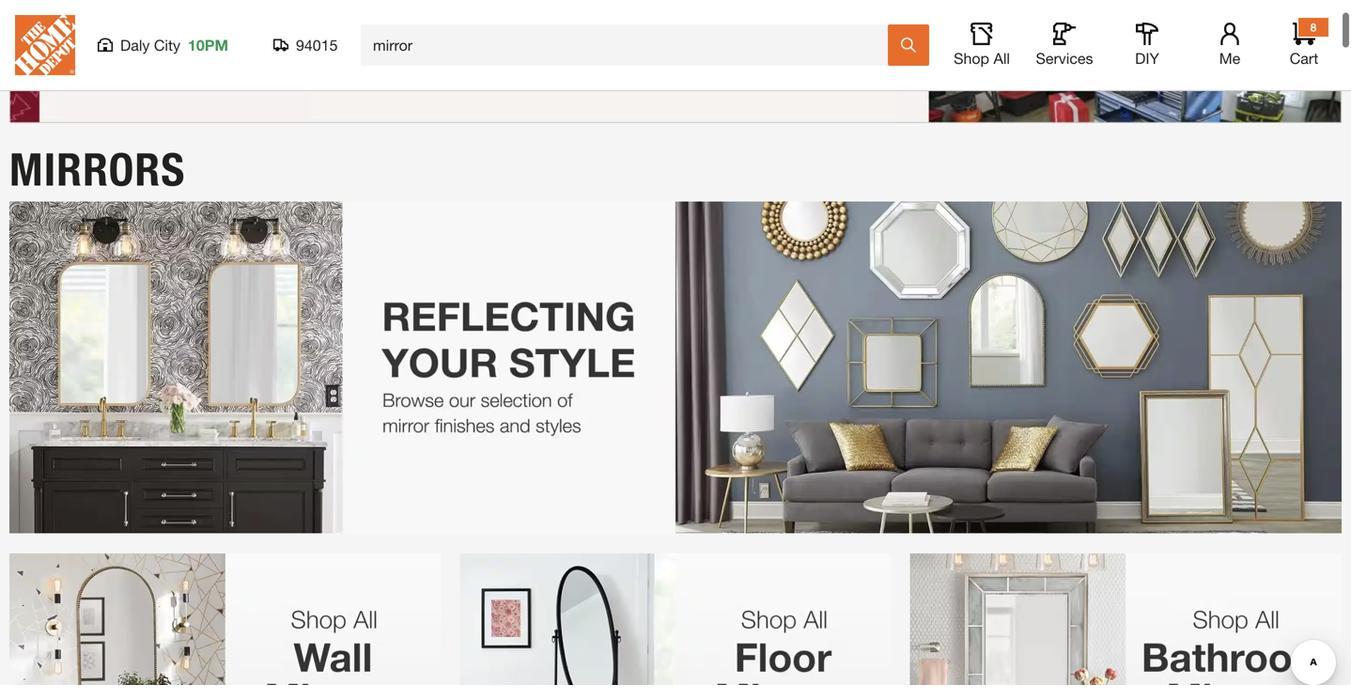 Task type: vqa. For each thing, say whether or not it's contained in the screenshot.
2nd "Pickup" from the left
no



Task type: describe. For each thing, give the bounding box(es) containing it.
services
[[1036, 49, 1093, 67]]

city
[[154, 36, 180, 54]]

sponsored banner image
[[9, 0, 1342, 123]]

all
[[994, 49, 1010, 67]]

94015 button
[[273, 36, 338, 54]]

daly
[[120, 36, 150, 54]]

mirrors
[[9, 142, 186, 197]]

8
[[1310, 21, 1317, 34]]

2 alt text image from the left
[[460, 553, 891, 685]]

daly city 10pm
[[120, 36, 228, 54]]

services button
[[1035, 23, 1095, 68]]

shop
[[954, 49, 989, 67]]

the home depot logo image
[[15, 15, 75, 75]]

cart
[[1290, 49, 1319, 67]]

cart 8
[[1290, 21, 1319, 67]]



Task type: locate. For each thing, give the bounding box(es) containing it.
shop all
[[954, 49, 1010, 67]]

me button
[[1200, 23, 1260, 68]]

1 horizontal spatial alt text image
[[460, 553, 891, 685]]

shop all button
[[952, 23, 1012, 68]]

What can we help you find today? search field
[[373, 25, 887, 65]]

diy
[[1135, 49, 1159, 67]]

3 alt text image from the left
[[910, 553, 1342, 685]]

10pm
[[188, 36, 228, 54]]

1 alt text image from the left
[[9, 553, 441, 685]]

alt text image
[[9, 553, 441, 685], [460, 553, 891, 685], [910, 553, 1342, 685]]

2 horizontal spatial alt text image
[[910, 553, 1342, 685]]

diy button
[[1117, 23, 1177, 68]]

0 horizontal spatial alt text image
[[9, 553, 441, 685]]

me
[[1219, 49, 1241, 67]]

94015
[[296, 36, 338, 54]]

 image
[[9, 201, 1342, 534]]



